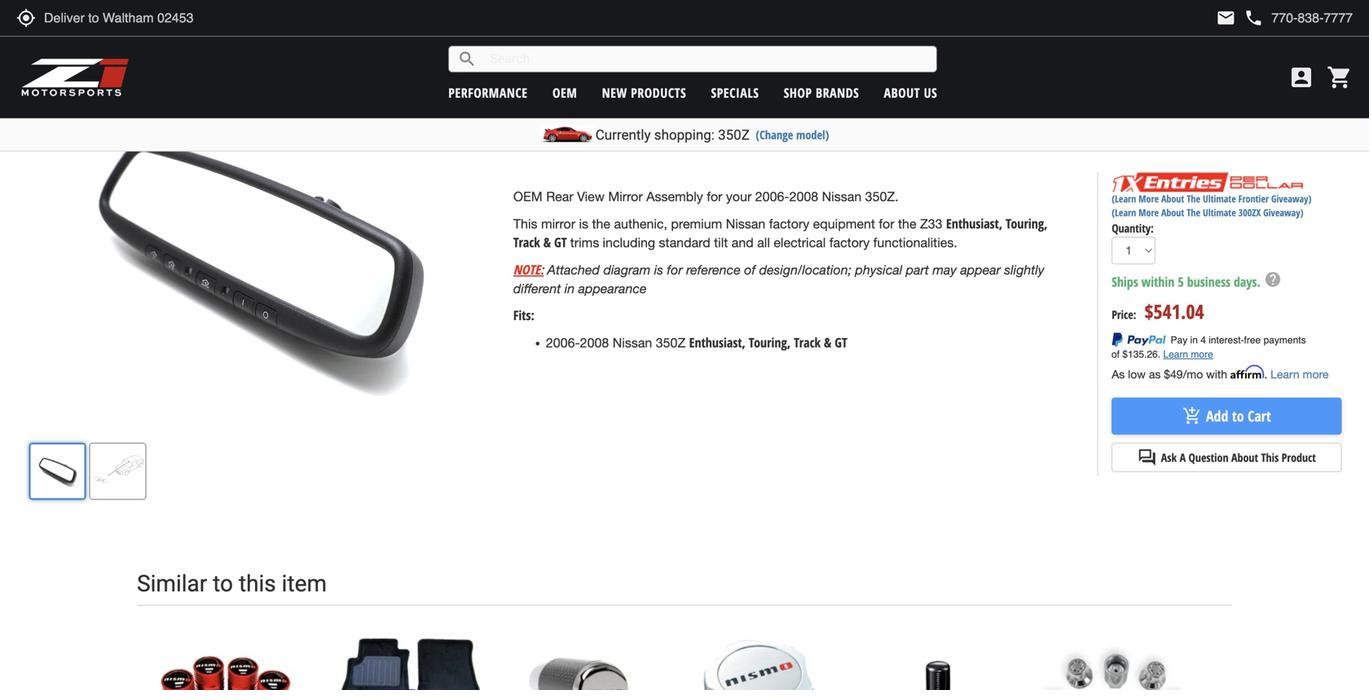 Task type: vqa. For each thing, say whether or not it's contained in the screenshot.
'57'
no



Task type: describe. For each thing, give the bounding box(es) containing it.
oem '06-'08 nissan 350z premium rear view mirror assembly brand: nissan part #: 96321-cm30a fits models: 350z...
[[501, 59, 1018, 149]]

nissan up and
[[726, 216, 766, 231]]

performance link
[[449, 84, 528, 102]]

1 horizontal spatial gt
[[835, 334, 848, 352]]

mail
[[1217, 8, 1237, 28]]

price:
[[1112, 307, 1137, 323]]

mirror inside oem '06-'08 nissan 350z premium rear view mirror assembly brand: nissan part #: 96321-cm30a fits models: 350z...
[[880, 59, 934, 88]]

300zx
[[1239, 206, 1262, 219]]

2 vertical spatial rear
[[547, 189, 574, 204]]

within
[[1142, 273, 1175, 291]]

products
[[631, 84, 687, 102]]

.
[[1265, 368, 1268, 381]]

ask
[[1162, 450, 1178, 466]]

mirror
[[541, 216, 576, 231]]

equipment
[[814, 216, 876, 231]]

this
[[239, 571, 276, 598]]

add
[[1207, 406, 1229, 426]]

part
[[907, 262, 930, 278]]

2 more from the top
[[1139, 206, 1160, 219]]

shopping_cart
[[1328, 64, 1354, 91]]

oem rear view mirror assembly for your 2006-2008 nissan 350z.
[[514, 189, 899, 204]]

0 horizontal spatial to
[[213, 571, 233, 598]]

mail link
[[1217, 8, 1237, 28]]

ships
[[1112, 273, 1139, 291]]

question_answer ask a question about this product
[[1138, 448, 1317, 468]]

350z.
[[866, 189, 899, 204]]

& inside enthusiast, touring, track & gt
[[544, 234, 551, 251]]

z33
[[921, 216, 943, 231]]

1 horizontal spatial 2006-
[[756, 189, 790, 204]]

about inside question_answer ask a question about this product
[[1232, 450, 1259, 466]]

your
[[727, 189, 752, 204]]

brand:
[[501, 92, 531, 108]]

nissan right the '08
[[607, 59, 661, 88]]

learn
[[1271, 368, 1300, 381]]

physical
[[856, 262, 903, 278]]

including
[[603, 235, 656, 250]]

add_shopping_cart
[[1183, 407, 1203, 426]]

1 horizontal spatial mirror
[[609, 189, 643, 204]]

(z33)
[[37, 31, 60, 46]]

low
[[1129, 368, 1146, 381]]

z1 motorsports logo image
[[20, 57, 130, 98]]

help
[[1265, 271, 1283, 289]]

my_location
[[16, 8, 36, 28]]

attached diagram is for reference of design/location; physical part may appear slightly different in appearance
[[514, 262, 1045, 296]]

rear inside oem '06-'08 nissan 350z premium rear view mirror assembly brand: nissan part #: 96321-cm30a fits models: 350z...
[[792, 59, 829, 88]]

enthusiast, touring, track & gt
[[514, 215, 1048, 251]]

with
[[1207, 368, 1228, 381]]

miscellaneous
[[143, 31, 206, 46]]

0 vertical spatial for
[[707, 189, 723, 204]]

shop
[[784, 84, 813, 102]]

reference
[[687, 262, 741, 278]]

0 vertical spatial rear
[[225, 31, 245, 46]]

account_box
[[1289, 64, 1315, 91]]

is for mirror
[[579, 216, 589, 231]]

2006- inside 2006-2008 nissan 350z enthusiast, touring, track & gt
[[546, 336, 580, 351]]

nissan inside 2006-2008 nissan 350z enthusiast, touring, track & gt
[[613, 336, 653, 351]]

0 vertical spatial 2008
[[790, 189, 819, 204]]

tilt
[[714, 235, 728, 250]]

specials
[[711, 84, 759, 102]]

design/location;
[[760, 262, 852, 278]]

brands
[[816, 84, 860, 102]]

1 vertical spatial &
[[824, 334, 832, 352]]

factory for equipment
[[770, 216, 810, 231]]

(change model) link
[[756, 127, 830, 143]]

functionalities.
[[874, 235, 958, 250]]

attached
[[548, 262, 600, 278]]

model)
[[797, 127, 830, 143]]

all
[[758, 235, 771, 250]]

shop brands
[[784, 84, 860, 102]]

about us
[[884, 84, 938, 102]]

trims including standard tilt and all electrical factory functionalities.
[[571, 235, 958, 250]]

shopping:
[[655, 127, 715, 143]]

question
[[1189, 450, 1229, 466]]

oem for rear
[[514, 189, 543, 204]]

oem up 96321-
[[553, 84, 578, 102]]

ships within 5 business days. help
[[1112, 271, 1283, 291]]

1 (learn from the top
[[1112, 192, 1137, 205]]

1 the from the left
[[592, 216, 611, 231]]

rear view mirror link
[[225, 31, 301, 46]]

appear
[[961, 262, 1001, 278]]

slightly
[[1005, 262, 1045, 278]]

view inside oem '06-'08 nissan 350z premium rear view mirror assembly brand: nissan part #: 96321-cm30a fits models: 350z...
[[834, 59, 875, 88]]

2 the from the left
[[899, 216, 917, 231]]

quantity:
[[1112, 220, 1154, 236]]

0 vertical spatial giveaway)
[[1272, 192, 1312, 205]]

2006-2008 nissan 350z enthusiast, touring, track & gt
[[546, 334, 848, 352]]

price: $541.04
[[1112, 299, 1205, 325]]

affirm
[[1231, 366, 1265, 379]]

question_answer
[[1138, 448, 1158, 468]]

(learn more about the ultimate frontier giveaway) (learn more about the ultimate 300zx giveaway)
[[1112, 192, 1312, 219]]

phone link
[[1245, 8, 1354, 28]]

cm30a
[[565, 114, 598, 128]]

350z...
[[558, 135, 590, 149]]

about left us
[[884, 84, 921, 102]]

note:
[[514, 261, 544, 278]]

this inside question_answer ask a question about this product
[[1262, 450, 1280, 466]]

1 vertical spatial track
[[794, 334, 821, 352]]

2 horizontal spatial for
[[879, 216, 895, 231]]

oem parts link
[[79, 31, 125, 46]]

#:
[[523, 114, 532, 128]]

appearance
[[579, 281, 647, 296]]

96321-
[[534, 114, 565, 128]]



Task type: locate. For each thing, give the bounding box(es) containing it.
Search search field
[[477, 47, 937, 72]]

& down design/location;
[[824, 334, 832, 352]]

5
[[1179, 273, 1185, 291]]

0 horizontal spatial 2008
[[580, 336, 609, 351]]

shop brands link
[[784, 84, 860, 102]]

&
[[544, 234, 551, 251], [824, 334, 832, 352]]

0 vertical spatial enthusiast,
[[947, 215, 1003, 232]]

factory up electrical
[[770, 216, 810, 231]]

0 vertical spatial (learn
[[1112, 192, 1137, 205]]

0 vertical spatial the
[[1187, 192, 1201, 205]]

about down (learn more about the ultimate frontier giveaway) link
[[1162, 206, 1185, 219]]

2006- right your
[[756, 189, 790, 204]]

rear view mirror
[[225, 31, 301, 46]]

0 vertical spatial assembly
[[939, 59, 1018, 88]]

0 horizontal spatial track
[[514, 234, 540, 251]]

assembly right us
[[939, 59, 1018, 88]]

electrical
[[774, 235, 826, 250]]

1 horizontal spatial to
[[1233, 406, 1245, 426]]

1 ultimate from the top
[[1204, 192, 1237, 205]]

2008 inside 2006-2008 nissan 350z enthusiast, touring, track & gt
[[580, 336, 609, 351]]

1 more from the top
[[1139, 192, 1160, 205]]

nissan up equipment
[[822, 189, 862, 204]]

1 horizontal spatial enthusiast,
[[947, 215, 1003, 232]]

is inside attached diagram is for reference of design/location; physical part may appear slightly different in appearance
[[655, 262, 664, 278]]

1 vertical spatial mirror
[[880, 59, 934, 88]]

assembly up the premium
[[647, 189, 704, 204]]

oem left parts
[[79, 31, 99, 46]]

gt down design/location;
[[835, 334, 848, 352]]

add_shopping_cart add to cart
[[1183, 406, 1272, 426]]

track down attached diagram is for reference of design/location; physical part may appear slightly different in appearance
[[794, 334, 821, 352]]

2 ultimate from the top
[[1204, 206, 1237, 219]]

2 horizontal spatial mirror
[[880, 59, 934, 88]]

as
[[1150, 368, 1161, 381]]

giveaway) right frontier
[[1272, 192, 1312, 205]]

$541.04
[[1145, 299, 1205, 325]]

ultimate up (learn more about the ultimate 300zx giveaway) link at the top right of page
[[1204, 192, 1237, 205]]

enthusiast, down reference
[[690, 334, 746, 352]]

factory down equipment
[[830, 235, 870, 250]]

premium
[[710, 59, 786, 88]]

touring, inside enthusiast, touring, track & gt
[[1006, 215, 1048, 232]]

is right diagram
[[655, 262, 664, 278]]

touring, down attached diagram is for reference of design/location; physical part may appear slightly different in appearance
[[749, 334, 791, 352]]

is
[[579, 216, 589, 231], [655, 262, 664, 278]]

350z
[[14, 31, 34, 46], [667, 59, 705, 88], [718, 127, 750, 143], [656, 336, 686, 351]]

giveaway)
[[1272, 192, 1312, 205], [1264, 206, 1304, 219]]

view
[[248, 31, 270, 46], [834, 59, 875, 88], [577, 189, 605, 204]]

gt down mirror
[[555, 234, 567, 251]]

0 vertical spatial view
[[248, 31, 270, 46]]

1 vertical spatial giveaway)
[[1264, 206, 1304, 219]]

to right add
[[1233, 406, 1245, 426]]

2 vertical spatial mirror
[[609, 189, 643, 204]]

oem up brand: at the top left of page
[[501, 59, 540, 88]]

oem parts
[[79, 31, 125, 46]]

350z inside 2006-2008 nissan 350z enthusiast, touring, track & gt
[[656, 336, 686, 351]]

as
[[1112, 368, 1126, 381]]

gt inside enthusiast, touring, track & gt
[[555, 234, 567, 251]]

1 vertical spatial the
[[1187, 206, 1201, 219]]

1 horizontal spatial assembly
[[939, 59, 1018, 88]]

trims
[[571, 235, 600, 250]]

1 horizontal spatial is
[[655, 262, 664, 278]]

track up note: in the top left of the page
[[514, 234, 540, 251]]

different
[[514, 281, 561, 296]]

to left this
[[213, 571, 233, 598]]

performance
[[449, 84, 528, 102]]

factory for functionalities.
[[830, 235, 870, 250]]

0 vertical spatial this
[[514, 216, 538, 231]]

nissan up 96321-
[[534, 92, 563, 108]]

$49
[[1165, 368, 1184, 381]]

1 vertical spatial more
[[1139, 206, 1160, 219]]

0 horizontal spatial is
[[579, 216, 589, 231]]

1 vertical spatial touring,
[[749, 334, 791, 352]]

1 vertical spatial gt
[[835, 334, 848, 352]]

product
[[1282, 450, 1317, 466]]

the up (learn more about the ultimate 300zx giveaway) link at the top right of page
[[1187, 192, 1201, 205]]

touring,
[[1006, 215, 1048, 232], [749, 334, 791, 352]]

new products link
[[602, 84, 687, 102]]

track
[[514, 234, 540, 251], [794, 334, 821, 352]]

1 vertical spatial factory
[[830, 235, 870, 250]]

0 vertical spatial 2006-
[[756, 189, 790, 204]]

nissan down the appearance at the left top
[[613, 336, 653, 351]]

0 horizontal spatial enthusiast,
[[690, 334, 746, 352]]

business
[[1188, 273, 1231, 291]]

gt
[[555, 234, 567, 251], [835, 334, 848, 352]]

new
[[602, 84, 628, 102]]

for inside attached diagram is for reference of design/location; physical part may appear slightly different in appearance
[[667, 262, 683, 278]]

1 vertical spatial view
[[834, 59, 875, 88]]

cart
[[1248, 406, 1272, 426]]

2 the from the top
[[1187, 206, 1201, 219]]

currently
[[596, 127, 651, 143]]

standard
[[659, 235, 711, 250]]

this left mirror
[[514, 216, 538, 231]]

0 horizontal spatial &
[[544, 234, 551, 251]]

us
[[924, 84, 938, 102]]

1 vertical spatial 2008
[[580, 336, 609, 351]]

0 vertical spatial touring,
[[1006, 215, 1048, 232]]

as low as $49 /mo with affirm . learn more
[[1112, 366, 1330, 381]]

0 vertical spatial &
[[544, 234, 551, 251]]

0 vertical spatial track
[[514, 234, 540, 251]]

'06-
[[545, 59, 576, 88]]

about up (learn more about the ultimate 300zx giveaway) link at the top right of page
[[1162, 192, 1185, 205]]

fits
[[501, 134, 517, 149]]

0 horizontal spatial factory
[[770, 216, 810, 231]]

1 vertical spatial to
[[213, 571, 233, 598]]

0 vertical spatial factory
[[770, 216, 810, 231]]

1 vertical spatial assembly
[[647, 189, 704, 204]]

diagram
[[604, 262, 651, 278]]

1 the from the top
[[1187, 192, 1201, 205]]

1 horizontal spatial for
[[707, 189, 723, 204]]

1 vertical spatial (learn
[[1112, 206, 1137, 219]]

(learn more about the ultimate 300zx giveaway) link
[[1112, 206, 1304, 219]]

authenic,
[[614, 216, 668, 231]]

for down 350z.
[[879, 216, 895, 231]]

for
[[707, 189, 723, 204], [879, 216, 895, 231], [667, 262, 683, 278]]

0 vertical spatial more
[[1139, 192, 1160, 205]]

2 (learn from the top
[[1112, 206, 1137, 219]]

a
[[1180, 450, 1187, 466]]

0 vertical spatial to
[[1233, 406, 1245, 426]]

1 vertical spatial 2006-
[[546, 336, 580, 351]]

days.
[[1235, 273, 1261, 291]]

ultimate down (learn more about the ultimate frontier giveaway) link
[[1204, 206, 1237, 219]]

miscellaneous link
[[143, 31, 206, 46]]

track inside enthusiast, touring, track & gt
[[514, 234, 540, 251]]

1 horizontal spatial view
[[577, 189, 605, 204]]

mirror
[[273, 31, 301, 46], [880, 59, 934, 88], [609, 189, 643, 204]]

0 horizontal spatial view
[[248, 31, 270, 46]]

the down (learn more about the ultimate frontier giveaway) link
[[1187, 206, 1201, 219]]

1 vertical spatial is
[[655, 262, 664, 278]]

account_box link
[[1285, 64, 1319, 91]]

1 horizontal spatial this
[[1262, 450, 1280, 466]]

0 vertical spatial ultimate
[[1204, 192, 1237, 205]]

0 horizontal spatial rear
[[225, 31, 245, 46]]

2006-
[[756, 189, 790, 204], [546, 336, 580, 351]]

assembly
[[939, 59, 1018, 88], [647, 189, 704, 204]]

0 horizontal spatial for
[[667, 262, 683, 278]]

0 horizontal spatial assembly
[[647, 189, 704, 204]]

giveaway) down frontier
[[1264, 206, 1304, 219]]

rear
[[225, 31, 245, 46], [792, 59, 829, 88], [547, 189, 574, 204]]

1 horizontal spatial rear
[[547, 189, 574, 204]]

1 horizontal spatial factory
[[830, 235, 870, 250]]

learn more link
[[1271, 368, 1330, 381]]

0 horizontal spatial mirror
[[273, 31, 301, 46]]

touring, up slightly
[[1006, 215, 1048, 232]]

2 vertical spatial view
[[577, 189, 605, 204]]

the up the trims
[[592, 216, 611, 231]]

this left the product
[[1262, 450, 1280, 466]]

more
[[1139, 192, 1160, 205], [1139, 206, 1160, 219]]

2008 up enthusiast, touring, track & gt
[[790, 189, 819, 204]]

0 horizontal spatial touring,
[[749, 334, 791, 352]]

assembly inside oem '06-'08 nissan 350z premium rear view mirror assembly brand: nissan part #: 96321-cm30a fits models: 350z...
[[939, 59, 1018, 88]]

oem for '06-
[[501, 59, 540, 88]]

oem inside oem '06-'08 nissan 350z premium rear view mirror assembly brand: nissan part #: 96321-cm30a fits models: 350z...
[[501, 59, 540, 88]]

oem up mirror
[[514, 189, 543, 204]]

2 horizontal spatial view
[[834, 59, 875, 88]]

for down standard
[[667, 262, 683, 278]]

item
[[282, 571, 327, 598]]

'08
[[576, 59, 601, 88]]

0 horizontal spatial 2006-
[[546, 336, 580, 351]]

nissan link
[[534, 92, 563, 108]]

the
[[1187, 192, 1201, 205], [1187, 206, 1201, 219]]

this mirror is the authenic, premium nissan factory equipment for the z33
[[514, 216, 947, 231]]

1 horizontal spatial 2008
[[790, 189, 819, 204]]

350z (z33) link
[[14, 31, 60, 46]]

& down mirror
[[544, 234, 551, 251]]

1 vertical spatial rear
[[792, 59, 829, 88]]

1 vertical spatial enthusiast,
[[690, 334, 746, 352]]

is up the trims
[[579, 216, 589, 231]]

enthusiast, right z33 at the right of the page
[[947, 215, 1003, 232]]

1 vertical spatial for
[[879, 216, 895, 231]]

about right question
[[1232, 450, 1259, 466]]

the up functionalities.
[[899, 216, 917, 231]]

1 horizontal spatial the
[[899, 216, 917, 231]]

1 horizontal spatial touring,
[[1006, 215, 1048, 232]]

1 horizontal spatial &
[[824, 334, 832, 352]]

is for diagram
[[655, 262, 664, 278]]

the
[[592, 216, 611, 231], [899, 216, 917, 231]]

about
[[884, 84, 921, 102], [1162, 192, 1185, 205], [1162, 206, 1185, 219], [1232, 450, 1259, 466]]

of
[[745, 262, 756, 278]]

2008
[[790, 189, 819, 204], [580, 336, 609, 351]]

new products
[[602, 84, 687, 102]]

enthusiast, inside enthusiast, touring, track & gt
[[947, 215, 1003, 232]]

0 vertical spatial is
[[579, 216, 589, 231]]

search
[[458, 49, 477, 69]]

(learn more about the ultimate frontier giveaway) link
[[1112, 192, 1312, 205]]

2 horizontal spatial rear
[[792, 59, 829, 88]]

2006- down in
[[546, 336, 580, 351]]

oem link
[[553, 84, 578, 102]]

0 horizontal spatial this
[[514, 216, 538, 231]]

350z inside oem '06-'08 nissan 350z premium rear view mirror assembly brand: nissan part #: 96321-cm30a fits models: 350z...
[[667, 59, 705, 88]]

models:
[[520, 134, 555, 149]]

2 vertical spatial for
[[667, 262, 683, 278]]

oem for parts
[[79, 31, 99, 46]]

0 horizontal spatial the
[[592, 216, 611, 231]]

0 vertical spatial mirror
[[273, 31, 301, 46]]

parts
[[102, 31, 125, 46]]

in
[[565, 281, 575, 296]]

0 horizontal spatial gt
[[555, 234, 567, 251]]

1 horizontal spatial track
[[794, 334, 821, 352]]

1 vertical spatial ultimate
[[1204, 206, 1237, 219]]

this
[[514, 216, 538, 231], [1262, 450, 1280, 466]]

350z (z33)
[[14, 31, 60, 46]]

similar
[[137, 571, 207, 598]]

part
[[501, 114, 520, 128]]

enthusiast,
[[947, 215, 1003, 232], [690, 334, 746, 352]]

0 vertical spatial gt
[[555, 234, 567, 251]]

1 vertical spatial this
[[1262, 450, 1280, 466]]

mail phone
[[1217, 8, 1264, 28]]

for left your
[[707, 189, 723, 204]]

2008 down the appearance at the left top
[[580, 336, 609, 351]]

more
[[1304, 368, 1330, 381]]



